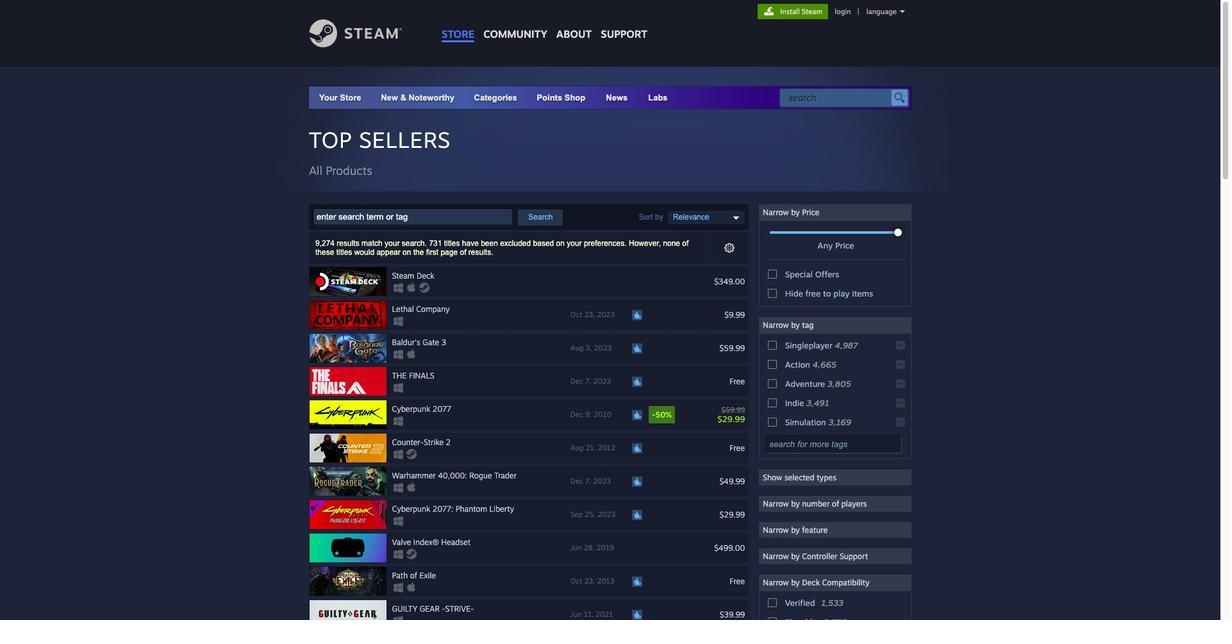 Task type: vqa. For each thing, say whether or not it's contained in the screenshot.
Valve
yes



Task type: describe. For each thing, give the bounding box(es) containing it.
$39.99
[[720, 610, 745, 619]]

simulation
[[785, 417, 826, 428]]

oct 23, 2013
[[571, 577, 614, 586]]

indie
[[785, 398, 804, 408]]

would
[[354, 248, 374, 257]]

action
[[785, 360, 810, 370]]

7, for warhammer 40,000: rogue trader
[[585, 477, 591, 486]]

narrow by feature
[[763, 526, 828, 535]]

number
[[802, 499, 830, 509]]

2020
[[593, 410, 611, 419]]

1 free from the top
[[730, 377, 745, 386]]

new & noteworthy
[[381, 93, 454, 103]]

dec for the finals
[[571, 377, 583, 386]]

strive-
[[445, 604, 474, 614]]

items
[[852, 288, 873, 299]]

store
[[442, 28, 474, 40]]

of right none
[[682, 239, 689, 248]]

singleplayer
[[785, 340, 832, 351]]

narrow for narrow by deck compatibility
[[763, 578, 789, 588]]

oct 23, 2023
[[571, 310, 615, 319]]

1 your from the left
[[385, 239, 400, 248]]

3,
[[586, 344, 592, 353]]

simulation 3,169
[[785, 417, 851, 428]]

liberty
[[489, 504, 514, 514]]

2023 for $49.99
[[593, 477, 611, 486]]

categories link
[[474, 93, 517, 103]]

show
[[763, 473, 782, 483]]

23, for free
[[584, 577, 595, 586]]

1 horizontal spatial titles
[[444, 239, 460, 248]]

index®
[[413, 538, 439, 547]]

indie 3,491
[[785, 398, 829, 408]]

23, for $9.99
[[584, 310, 595, 319]]

about link
[[552, 0, 596, 44]]

have
[[462, 239, 479, 248]]

dec 7, 2023 for warhammer 40,000: rogue trader
[[571, 477, 611, 486]]

aug 3, 2023
[[571, 344, 612, 353]]

of left players
[[832, 499, 839, 509]]

dec 7, 2023 for the finals
[[571, 377, 611, 386]]

of right path
[[410, 571, 417, 581]]

narrow for narrow by number of players
[[763, 499, 789, 509]]

-50%
[[652, 410, 672, 420]]

$349.00
[[714, 277, 745, 286]]

guilty gear -strive-
[[392, 604, 474, 614]]

narrow by price
[[763, 208, 819, 217]]

based
[[533, 239, 554, 248]]

none text field inside "top sellers" main content
[[313, 208, 513, 226]]

points
[[537, 93, 562, 103]]

dec 9, 2020
[[571, 410, 611, 419]]

verified 1,533
[[785, 598, 843, 608]]

11,
[[584, 610, 593, 619]]

2023 for $59.99
[[594, 344, 612, 353]]

feature
[[802, 526, 828, 535]]

these
[[315, 248, 334, 257]]

free
[[805, 288, 821, 299]]

steam deck
[[392, 271, 434, 281]]

warhammer
[[392, 471, 436, 481]]

top sellers main content
[[0, 67, 1220, 620]]

by for narrow by feature
[[791, 526, 800, 535]]

results.
[[468, 248, 493, 257]]

1 vertical spatial deck
[[802, 578, 820, 588]]

4,665
[[813, 360, 836, 370]]

aug for counter-strike 2
[[571, 444, 584, 453]]

lethal company
[[392, 304, 450, 314]]

news link
[[596, 87, 638, 109]]

2013
[[597, 577, 614, 586]]

however,
[[629, 239, 661, 248]]

steam inside "top sellers" main content
[[392, 271, 414, 281]]

by for narrow by deck compatibility
[[791, 578, 800, 588]]

sort
[[639, 213, 653, 222]]

about
[[556, 28, 592, 40]]

relevance link
[[668, 211, 745, 224]]

2012
[[598, 444, 615, 453]]

relevance
[[673, 213, 709, 222]]

points shop link
[[527, 87, 596, 109]]

cyberpunk for cyberpunk 2077
[[392, 404, 430, 414]]

0 vertical spatial $29.99
[[717, 414, 745, 424]]

1,533
[[821, 598, 843, 608]]

search.
[[402, 239, 427, 248]]

support
[[840, 552, 868, 561]]

2023 for free
[[593, 377, 611, 386]]

$59.99 for $59.99
[[719, 343, 745, 353]]

search button
[[518, 209, 563, 225]]

0 horizontal spatial titles
[[336, 248, 352, 257]]

points shop
[[537, 93, 585, 103]]

jun for guilty gear -strive-
[[571, 610, 582, 619]]

&
[[400, 93, 406, 103]]

baldur's
[[392, 338, 420, 347]]

by for sort by
[[655, 213, 663, 222]]

new
[[381, 93, 398, 103]]

any
[[818, 240, 833, 251]]

baldur's gate 3
[[392, 338, 446, 347]]

products
[[326, 163, 372, 178]]

25,
[[585, 510, 596, 519]]

of right page
[[460, 248, 466, 257]]

731
[[429, 239, 442, 248]]

the
[[392, 371, 407, 381]]

appear
[[376, 248, 400, 257]]

shop
[[565, 93, 585, 103]]

by for narrow by tag
[[791, 320, 800, 330]]

9,274
[[315, 239, 335, 248]]

50%
[[655, 410, 672, 420]]

1 vertical spatial -
[[442, 604, 445, 614]]

dec for cyberpunk 2077
[[571, 410, 583, 419]]

install steam link
[[758, 4, 828, 19]]

none
[[663, 239, 680, 248]]

narrow by deck compatibility
[[763, 578, 869, 588]]

path of exile
[[392, 571, 436, 581]]

support link
[[596, 0, 652, 44]]



Task type: locate. For each thing, give the bounding box(es) containing it.
$29.99 down the $49.99
[[720, 510, 745, 520]]

None text field
[[313, 208, 513, 226]]

3,491
[[806, 398, 829, 408]]

by up special
[[791, 208, 800, 217]]

cyberpunk left 2077
[[392, 404, 430, 414]]

1 horizontal spatial steam
[[802, 7, 822, 16]]

1 vertical spatial 23,
[[584, 577, 595, 586]]

7, for the finals
[[585, 377, 591, 386]]

oct left 2013
[[571, 577, 582, 586]]

3 dec from the top
[[571, 477, 583, 486]]

0 vertical spatial -
[[652, 410, 655, 420]]

2023 up the aug 3, 2023
[[597, 310, 615, 319]]

2 dec from the top
[[571, 410, 583, 419]]

steam down appear at top left
[[392, 271, 414, 281]]

by left tag
[[791, 320, 800, 330]]

4 narrow from the top
[[763, 526, 789, 535]]

show selected types
[[763, 473, 836, 483]]

deck up verified 1,533
[[802, 578, 820, 588]]

top sellers
[[309, 126, 451, 153]]

1 narrow from the top
[[763, 208, 789, 217]]

to
[[823, 288, 831, 299]]

2077:
[[433, 504, 453, 514]]

0 vertical spatial jun
[[571, 544, 582, 553]]

2 dec 7, 2023 from the top
[[571, 477, 611, 486]]

0 horizontal spatial -
[[442, 604, 445, 614]]

by up verified
[[791, 578, 800, 588]]

0 vertical spatial deck
[[417, 271, 434, 281]]

3 free from the top
[[730, 577, 745, 586]]

strike
[[424, 438, 444, 447]]

0 horizontal spatial steam
[[392, 271, 414, 281]]

dec for warhammer 40,000: rogue trader
[[571, 477, 583, 486]]

your right based
[[567, 239, 582, 248]]

$29.99 up the $49.99
[[717, 414, 745, 424]]

28,
[[584, 544, 595, 553]]

oct for lethal company
[[571, 310, 582, 319]]

0 vertical spatial price
[[802, 208, 819, 217]]

steam
[[802, 7, 822, 16], [392, 271, 414, 281]]

1 vertical spatial $29.99
[[720, 510, 745, 520]]

2023 down 2012
[[593, 477, 611, 486]]

counter-strike 2
[[392, 438, 451, 447]]

free for 2
[[730, 443, 745, 453]]

0 vertical spatial cyberpunk
[[392, 404, 430, 414]]

all products
[[309, 163, 372, 178]]

2 aug from the top
[[571, 444, 584, 453]]

21,
[[586, 444, 596, 453]]

2 23, from the top
[[584, 577, 595, 586]]

cyberpunk for cyberpunk 2077: phantom liberty
[[392, 504, 430, 514]]

2
[[446, 438, 451, 447]]

by left feature on the right of page
[[791, 526, 800, 535]]

tag
[[802, 320, 814, 330]]

login link
[[832, 7, 853, 16]]

0 vertical spatial dec 7, 2023
[[571, 377, 611, 386]]

on left the
[[403, 248, 411, 257]]

$59.99 down $9.99 on the right
[[719, 343, 745, 353]]

special
[[785, 269, 813, 279]]

1 dec 7, 2023 from the top
[[571, 377, 611, 386]]

3 narrow from the top
[[763, 499, 789, 509]]

jun for valve index® headset
[[571, 544, 582, 553]]

2023 for $9.99
[[597, 310, 615, 319]]

free up $39.99
[[730, 577, 745, 586]]

your right match
[[385, 239, 400, 248]]

1 vertical spatial dec
[[571, 410, 583, 419]]

none text field inside "top sellers" main content
[[765, 436, 901, 453]]

jun left the 11,
[[571, 610, 582, 619]]

by for narrow by price
[[791, 208, 800, 217]]

oct up the aug 3, 2023
[[571, 310, 582, 319]]

noteworthy
[[409, 93, 454, 103]]

community link
[[479, 0, 552, 46]]

0 horizontal spatial your
[[385, 239, 400, 248]]

global menu navigation
[[437, 0, 652, 46]]

search
[[528, 213, 553, 222]]

1 horizontal spatial on
[[556, 239, 565, 248]]

jun left 28,
[[571, 544, 582, 553]]

1 vertical spatial steam
[[392, 271, 414, 281]]

the
[[413, 248, 424, 257]]

1 dec from the top
[[571, 377, 583, 386]]

by right sort
[[655, 213, 663, 222]]

$59.99 for $59.99 $29.99
[[722, 405, 745, 414]]

2023
[[597, 310, 615, 319], [594, 344, 612, 353], [593, 377, 611, 386], [593, 477, 611, 486], [598, 510, 615, 519]]

trader
[[494, 471, 517, 481]]

0 horizontal spatial price
[[802, 208, 819, 217]]

of
[[682, 239, 689, 248], [460, 248, 466, 257], [832, 499, 839, 509], [410, 571, 417, 581]]

login
[[835, 7, 851, 16]]

none search field inside "top sellers" main content
[[779, 88, 909, 107]]

your
[[319, 93, 338, 103]]

1 horizontal spatial your
[[567, 239, 582, 248]]

7, up 25,
[[585, 477, 591, 486]]

1 7, from the top
[[585, 377, 591, 386]]

top
[[309, 126, 352, 153]]

0 vertical spatial 23,
[[584, 310, 595, 319]]

by left number
[[791, 499, 800, 509]]

1 23, from the top
[[584, 310, 595, 319]]

all
[[309, 163, 322, 178]]

1 vertical spatial dec 7, 2023
[[571, 477, 611, 486]]

1 vertical spatial $59.99
[[722, 405, 745, 414]]

search search field
[[789, 90, 888, 106]]

0 horizontal spatial on
[[403, 248, 411, 257]]

install steam
[[780, 7, 822, 16]]

your store
[[319, 93, 361, 103]]

hide
[[785, 288, 803, 299]]

dec up sep
[[571, 477, 583, 486]]

adventure
[[785, 379, 825, 389]]

match
[[362, 239, 382, 248]]

been
[[481, 239, 498, 248]]

titles right 731
[[444, 239, 460, 248]]

0 vertical spatial $59.99
[[719, 343, 745, 353]]

1 vertical spatial aug
[[571, 444, 584, 453]]

by left controller
[[791, 552, 800, 561]]

community
[[483, 28, 547, 40]]

7, up the 9,
[[585, 377, 591, 386]]

excluded
[[500, 239, 531, 248]]

cyberpunk 2077: phantom liberty
[[392, 504, 514, 514]]

- right gear
[[442, 604, 445, 614]]

free up the $49.99
[[730, 443, 745, 453]]

0 vertical spatial steam
[[802, 7, 822, 16]]

1 cyberpunk from the top
[[392, 404, 430, 414]]

price up any
[[802, 208, 819, 217]]

login | language
[[835, 7, 897, 16]]

2021
[[596, 610, 613, 619]]

1 vertical spatial price
[[835, 240, 854, 251]]

install
[[780, 7, 800, 16]]

0 vertical spatial dec
[[571, 377, 583, 386]]

2023 right 25,
[[598, 510, 615, 519]]

controller
[[802, 552, 837, 561]]

5 narrow from the top
[[763, 552, 789, 561]]

1 horizontal spatial price
[[835, 240, 854, 251]]

2 oct from the top
[[571, 577, 582, 586]]

narrow by controller support
[[763, 552, 868, 561]]

action 4,665
[[785, 360, 836, 370]]

1 vertical spatial oct
[[571, 577, 582, 586]]

link to the steam homepage image
[[309, 19, 422, 47]]

free
[[730, 377, 745, 386], [730, 443, 745, 453], [730, 577, 745, 586]]

store
[[340, 93, 361, 103]]

2023 right 3,
[[594, 344, 612, 353]]

2 vertical spatial free
[[730, 577, 745, 586]]

valve index® headset
[[392, 538, 470, 547]]

1 aug from the top
[[571, 344, 584, 353]]

6 narrow from the top
[[763, 578, 789, 588]]

23, left 2013
[[584, 577, 595, 586]]

your store link
[[319, 93, 361, 103]]

1 vertical spatial cyberpunk
[[392, 504, 430, 514]]

steam right the install
[[802, 7, 822, 16]]

by for narrow by controller support
[[791, 552, 800, 561]]

sep 25, 2023
[[571, 510, 615, 519]]

narrow for narrow by feature
[[763, 526, 789, 535]]

price right any
[[835, 240, 854, 251]]

rogue
[[469, 471, 492, 481]]

2 7, from the top
[[585, 477, 591, 486]]

3
[[441, 338, 446, 347]]

0 vertical spatial oct
[[571, 310, 582, 319]]

$59.99 inside $59.99 $29.99
[[722, 405, 745, 414]]

narrow
[[763, 208, 789, 217], [763, 320, 789, 330], [763, 499, 789, 509], [763, 526, 789, 535], [763, 552, 789, 561], [763, 578, 789, 588]]

aug for baldur's gate 3
[[571, 344, 584, 353]]

titles right these
[[336, 248, 352, 257]]

2023 for $29.99
[[598, 510, 615, 519]]

lethal
[[392, 304, 414, 314]]

2023 up 2020
[[593, 377, 611, 386]]

0 horizontal spatial deck
[[417, 271, 434, 281]]

None text field
[[765, 436, 901, 453]]

account menu navigation
[[758, 4, 911, 19]]

narrow for narrow by tag
[[763, 320, 789, 330]]

0 vertical spatial aug
[[571, 344, 584, 353]]

2 vertical spatial dec
[[571, 477, 583, 486]]

aug left 21,
[[571, 444, 584, 453]]

narrow for narrow by price
[[763, 208, 789, 217]]

$59.99 left indie
[[722, 405, 745, 414]]

sellers
[[359, 126, 451, 153]]

$49.99
[[719, 477, 745, 486]]

1 jun from the top
[[571, 544, 582, 553]]

play
[[833, 288, 850, 299]]

$29.99
[[717, 414, 745, 424], [720, 510, 745, 520]]

9,274 results match your search. 731 titles have been excluded based on your preferences. however, none of these titles would appear on the first page of results.
[[315, 239, 689, 257]]

special offers
[[785, 269, 839, 279]]

offers
[[815, 269, 839, 279]]

0 vertical spatial free
[[730, 377, 745, 386]]

None search field
[[779, 88, 909, 107]]

dec 7, 2023 up "dec 9, 2020" in the left bottom of the page
[[571, 377, 611, 386]]

2077
[[433, 404, 451, 414]]

4,987
[[835, 340, 858, 351]]

40,000:
[[438, 471, 467, 481]]

2 cyberpunk from the top
[[392, 504, 430, 514]]

titles
[[444, 239, 460, 248], [336, 248, 352, 257]]

2 narrow from the top
[[763, 320, 789, 330]]

2 free from the top
[[730, 443, 745, 453]]

1 vertical spatial free
[[730, 443, 745, 453]]

deck down the first
[[417, 271, 434, 281]]

23, up 3,
[[584, 310, 595, 319]]

1 horizontal spatial -
[[652, 410, 655, 420]]

counter-
[[392, 438, 424, 447]]

1 horizontal spatial deck
[[802, 578, 820, 588]]

free for exile
[[730, 577, 745, 586]]

verified
[[785, 598, 815, 608]]

2 your from the left
[[567, 239, 582, 248]]

dec up "dec 9, 2020" in the left bottom of the page
[[571, 377, 583, 386]]

1 vertical spatial 7,
[[585, 477, 591, 486]]

exile
[[419, 571, 436, 581]]

dec 7, 2023
[[571, 377, 611, 386], [571, 477, 611, 486]]

1 vertical spatial jun
[[571, 610, 582, 619]]

oct for path of exile
[[571, 577, 582, 586]]

steam inside account menu navigation
[[802, 7, 822, 16]]

cyberpunk left 2077:
[[392, 504, 430, 514]]

- right 2020
[[652, 410, 655, 420]]

3,805
[[827, 379, 851, 389]]

free up $59.99 $29.99
[[730, 377, 745, 386]]

players
[[841, 499, 867, 509]]

on right based
[[556, 239, 565, 248]]

sep
[[571, 510, 583, 519]]

3,169
[[828, 417, 851, 428]]

narrow for narrow by controller support
[[763, 552, 789, 561]]

valve
[[392, 538, 411, 547]]

dec left the 9,
[[571, 410, 583, 419]]

0 vertical spatial 7,
[[585, 377, 591, 386]]

any price
[[818, 240, 854, 251]]

by for narrow by number of players
[[791, 499, 800, 509]]

aug left 3,
[[571, 344, 584, 353]]

dec 7, 2023 down 21,
[[571, 477, 611, 486]]

2 jun from the top
[[571, 610, 582, 619]]

|
[[858, 7, 859, 16]]

cyberpunk 2077
[[392, 404, 451, 414]]

jun
[[571, 544, 582, 553], [571, 610, 582, 619]]

support
[[601, 28, 647, 40]]

1 oct from the top
[[571, 310, 582, 319]]



